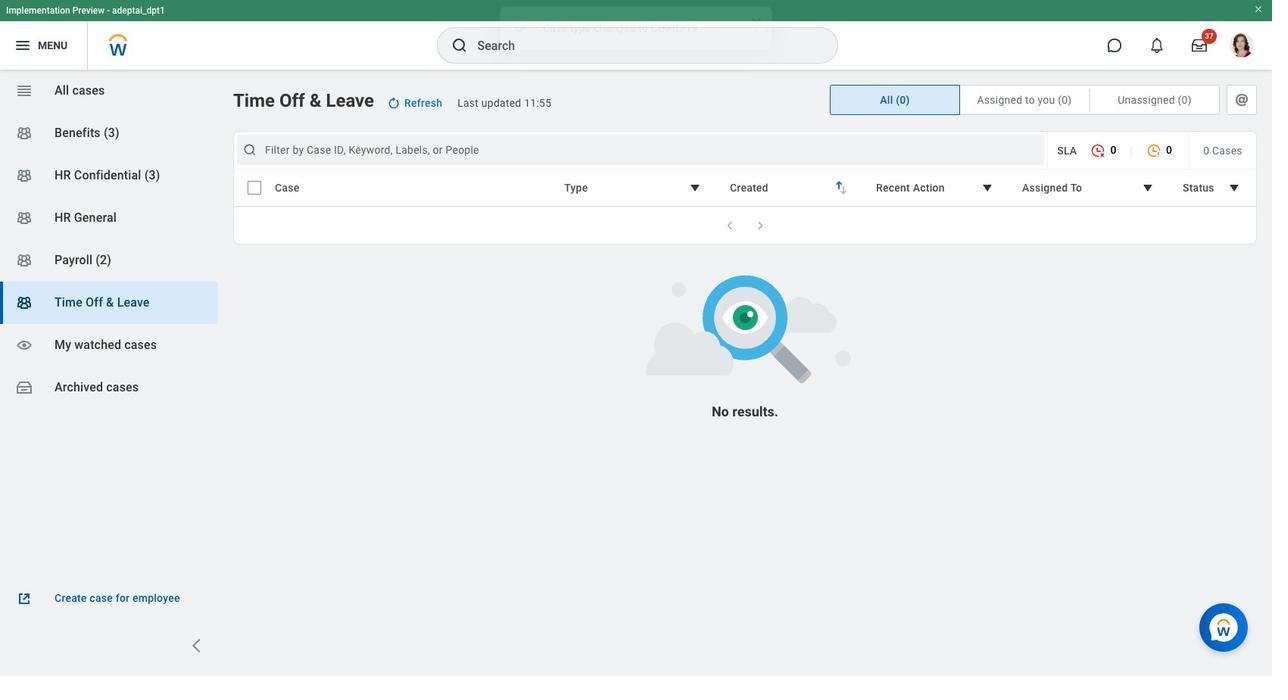 Task type: locate. For each thing, give the bounding box(es) containing it.
1 vertical spatial to
[[1026, 94, 1035, 106]]

archived
[[55, 380, 103, 395]]

profile logan mcneil image
[[1230, 33, 1254, 61]]

1 horizontal spatial all
[[880, 94, 893, 106]]

menu button
[[0, 21, 87, 70]]

clock x image
[[1091, 143, 1106, 158]]

all inside list
[[55, 83, 69, 98]]

time inside list
[[55, 295, 83, 310]]

hr inside hr general link
[[55, 211, 71, 225]]

to inside the case type changed to covid-19 status
[[639, 19, 648, 32]]

1 0 from the left
[[1111, 144, 1117, 156]]

tab list
[[830, 85, 1257, 115]]

contact card matrix manager image for benefits (3)
[[15, 124, 33, 142]]

1 vertical spatial search image
[[242, 142, 258, 158]]

payroll
[[55, 253, 93, 267]]

cases
[[72, 83, 105, 98], [124, 338, 157, 352], [106, 380, 139, 395]]

all (0) tab panel
[[233, 131, 1257, 245]]

grid view image
[[15, 82, 33, 100]]

1 hr from the top
[[55, 168, 71, 183]]

hr down benefits
[[55, 168, 71, 183]]

0 horizontal spatial case
[[275, 182, 300, 194]]

1 vertical spatial time
[[55, 295, 83, 310]]

0 right clock x image
[[1111, 144, 1117, 156]]

0 right clock exclamation icon
[[1167, 144, 1173, 156]]

1 vertical spatial hr
[[55, 211, 71, 225]]

1 vertical spatial &
[[106, 295, 114, 310]]

1 (0) from the left
[[896, 94, 910, 106]]

to left covid-
[[639, 19, 648, 32]]

0 vertical spatial assigned
[[978, 94, 1023, 106]]

2 vertical spatial cases
[[106, 380, 139, 395]]

all inside button
[[880, 94, 893, 106]]

2 contact card matrix manager image from the top
[[15, 167, 33, 185]]

search image
[[450, 36, 469, 55], [242, 142, 258, 158]]

2 horizontal spatial caret down image
[[1226, 179, 1244, 197]]

no results.
[[712, 404, 779, 420]]

(0) for unassigned (0)
[[1178, 94, 1192, 106]]

37
[[1205, 32, 1214, 40]]

1 horizontal spatial 0
[[1167, 144, 1173, 156]]

all (0)
[[880, 94, 910, 106]]

1 horizontal spatial time
[[233, 90, 275, 111]]

0 horizontal spatial leave
[[117, 295, 150, 310]]

clock exclamation image
[[1147, 143, 1162, 158]]

created
[[730, 182, 769, 194]]

cases for archived cases
[[106, 380, 139, 395]]

assigned left the you
[[978, 94, 1023, 106]]

caret down image inside recent action button
[[979, 179, 997, 197]]

0 vertical spatial time off & leave
[[233, 90, 374, 111]]

&
[[310, 90, 322, 111], [106, 295, 114, 310]]

1 vertical spatial time off & leave
[[55, 295, 150, 310]]

contact card matrix manager image inside benefits (3) link
[[15, 124, 33, 142]]

refresh button
[[380, 91, 452, 115]]

1 horizontal spatial &
[[310, 90, 322, 111]]

assigned to button
[[1013, 173, 1167, 202]]

contact card matrix manager image inside hr confidential (3) link
[[15, 167, 33, 185]]

all
[[55, 83, 69, 98], [880, 94, 893, 106]]

case for case type changed to covid-19
[[543, 19, 568, 32]]

3 contact card matrix manager image from the top
[[15, 294, 33, 312]]

caret down image inside status button
[[1226, 179, 1244, 197]]

check image
[[513, 16, 531, 35]]

1 contact card matrix manager image from the top
[[15, 209, 33, 227]]

0 button
[[1084, 136, 1124, 165], [1139, 136, 1180, 165]]

leave down payroll (2) link in the top of the page
[[117, 295, 150, 310]]

2 0 from the left
[[1167, 144, 1173, 156]]

contact card matrix manager image inside payroll (2) link
[[15, 251, 33, 270]]

last updated 11:55
[[458, 97, 552, 109]]

assigned inside all (0) "tab panel"
[[1023, 182, 1068, 194]]

1 horizontal spatial off
[[279, 90, 305, 111]]

all cases link
[[0, 70, 218, 112]]

leave left 'reset' image
[[326, 90, 374, 111]]

case inside all (0) "tab panel"
[[275, 182, 300, 194]]

1 vertical spatial contact card matrix manager image
[[15, 251, 33, 270]]

contact card matrix manager image inside hr general link
[[15, 209, 33, 227]]

at tag mention image
[[1233, 91, 1251, 109]]

1 horizontal spatial (0)
[[1058, 94, 1072, 106]]

caret down image right action
[[979, 179, 997, 197]]

1 vertical spatial case
[[275, 182, 300, 194]]

case inside status
[[543, 19, 568, 32]]

(0) for all (0)
[[896, 94, 910, 106]]

(3)
[[104, 126, 119, 140], [144, 168, 160, 183]]

off
[[279, 90, 305, 111], [86, 295, 103, 310]]

0 horizontal spatial time off & leave
[[55, 295, 150, 310]]

0 vertical spatial to
[[639, 19, 648, 32]]

1 horizontal spatial (3)
[[144, 168, 160, 183]]

37 button
[[1183, 29, 1217, 62]]

1 horizontal spatial 0 button
[[1139, 136, 1180, 165]]

benefits (3) link
[[0, 112, 218, 155]]

created button
[[720, 173, 861, 202]]

1 vertical spatial off
[[86, 295, 103, 310]]

employee
[[133, 592, 180, 604]]

(3) right confidential
[[144, 168, 160, 183]]

0 horizontal spatial 0 button
[[1084, 136, 1124, 165]]

cases up benefits (3)
[[72, 83, 105, 98]]

caret down image inside type button
[[686, 179, 704, 197]]

1 vertical spatial assigned
[[1023, 182, 1068, 194]]

notifications large image
[[1150, 38, 1165, 53]]

contact card matrix manager image inside time off & leave link
[[15, 294, 33, 312]]

filter by case id, keyword, labels, or people. type label: to find cases with specific labels applied element
[[237, 135, 1045, 165]]

all cases
[[55, 83, 105, 98]]

all for all (0)
[[880, 94, 893, 106]]

& inside time off & leave link
[[106, 295, 114, 310]]

1 horizontal spatial time off & leave
[[233, 90, 374, 111]]

2 contact card matrix manager image from the top
[[15, 251, 33, 270]]

assigned to you (0)
[[978, 94, 1072, 106]]

all (0) button
[[831, 86, 960, 114]]

list
[[0, 70, 218, 409]]

for
[[116, 592, 130, 604]]

unassigned (0) button
[[1091, 86, 1220, 114]]

0 horizontal spatial (0)
[[896, 94, 910, 106]]

case for case
[[275, 182, 300, 194]]

contact card matrix manager image
[[15, 209, 33, 227], [15, 251, 33, 270]]

1 contact card matrix manager image from the top
[[15, 124, 33, 142]]

confidential
[[74, 168, 141, 183]]

2 caret down image from the left
[[979, 179, 997, 197]]

x image
[[749, 12, 764, 27]]

create
[[55, 592, 87, 604]]

hr
[[55, 168, 71, 183], [55, 211, 71, 225]]

0 vertical spatial hr
[[55, 168, 71, 183]]

type button
[[555, 173, 714, 202]]

2 horizontal spatial 0
[[1204, 144, 1210, 156]]

time off & leave link
[[0, 282, 218, 324]]

0 button left |
[[1084, 136, 1124, 165]]

my watched cases
[[55, 338, 157, 352]]

caret down image for type
[[686, 179, 704, 197]]

1 horizontal spatial caret down image
[[979, 179, 997, 197]]

(0) inside unassigned (0) button
[[1178, 94, 1192, 106]]

chevron left small image
[[723, 218, 738, 233]]

(0) inside all (0) button
[[896, 94, 910, 106]]

1 caret down image from the left
[[686, 179, 704, 197]]

1 vertical spatial (3)
[[144, 168, 160, 183]]

2 hr from the top
[[55, 211, 71, 225]]

reset image
[[386, 95, 402, 111]]

(0)
[[896, 94, 910, 106], [1058, 94, 1072, 106], [1178, 94, 1192, 106]]

0 vertical spatial (3)
[[104, 126, 119, 140]]

|
[[1130, 144, 1133, 156]]

to left the you
[[1026, 94, 1035, 106]]

2 0 button from the left
[[1139, 136, 1180, 165]]

0 vertical spatial time
[[233, 90, 275, 111]]

1 vertical spatial contact card matrix manager image
[[15, 167, 33, 185]]

refresh
[[405, 97, 443, 109]]

you
[[1038, 94, 1056, 106]]

assigned left to
[[1023, 182, 1068, 194]]

cases right watched
[[124, 338, 157, 352]]

(2)
[[96, 253, 111, 267]]

0 horizontal spatial off
[[86, 295, 103, 310]]

2 (0) from the left
[[1058, 94, 1072, 106]]

1 0 button from the left
[[1084, 136, 1124, 165]]

0 button right |
[[1139, 136, 1180, 165]]

leave
[[326, 90, 374, 111], [117, 295, 150, 310]]

0 vertical spatial cases
[[72, 83, 105, 98]]

no
[[712, 404, 729, 420]]

search image for search workday search field
[[450, 36, 469, 55]]

hr confidential (3) link
[[0, 155, 218, 197]]

assigned
[[978, 94, 1023, 106], [1023, 182, 1068, 194]]

assigned to you (0) button
[[961, 86, 1089, 114]]

recent action button
[[867, 173, 1007, 202]]

0 vertical spatial search image
[[450, 36, 469, 55]]

0 horizontal spatial to
[[639, 19, 648, 32]]

0 horizontal spatial &
[[106, 295, 114, 310]]

2 vertical spatial contact card matrix manager image
[[15, 294, 33, 312]]

hr inside hr confidential (3) link
[[55, 168, 71, 183]]

3 caret down image from the left
[[1226, 179, 1244, 197]]

caret down image
[[686, 179, 704, 197], [979, 179, 997, 197], [1226, 179, 1244, 197]]

case type changed to covid-19
[[543, 19, 698, 32]]

archived cases link
[[0, 367, 218, 409]]

1 horizontal spatial to
[[1026, 94, 1035, 106]]

-
[[107, 5, 110, 16]]

time
[[233, 90, 275, 111], [55, 295, 83, 310]]

0 horizontal spatial caret down image
[[686, 179, 704, 197]]

0 vertical spatial contact card matrix manager image
[[15, 209, 33, 227]]

hr for hr confidential (3)
[[55, 168, 71, 183]]

hr left general on the left top of page
[[55, 211, 71, 225]]

sort up image
[[830, 176, 848, 195]]

unassigned
[[1118, 94, 1175, 106]]

0 vertical spatial contact card matrix manager image
[[15, 124, 33, 142]]

case
[[543, 19, 568, 32], [275, 182, 300, 194]]

assigned to
[[1023, 182, 1083, 194]]

cases for all cases
[[72, 83, 105, 98]]

to
[[639, 19, 648, 32], [1026, 94, 1035, 106]]

0 horizontal spatial search image
[[242, 142, 258, 158]]

0 horizontal spatial 0
[[1111, 144, 1117, 156]]

0
[[1111, 144, 1117, 156], [1167, 144, 1173, 156], [1204, 144, 1210, 156]]

0 horizontal spatial (3)
[[104, 126, 119, 140]]

implementation preview -   adeptai_dpt1
[[6, 5, 165, 16]]

1 horizontal spatial case
[[543, 19, 568, 32]]

0 horizontal spatial all
[[55, 83, 69, 98]]

contact card matrix manager image left hr general
[[15, 209, 33, 227]]

caret down image left created
[[686, 179, 704, 197]]

Search Workday  search field
[[478, 29, 806, 62]]

cases right the archived
[[106, 380, 139, 395]]

1 horizontal spatial search image
[[450, 36, 469, 55]]

create case for employee link
[[15, 590, 203, 608]]

contact card matrix manager image left payroll
[[15, 251, 33, 270]]

2 horizontal spatial (0)
[[1178, 94, 1192, 106]]

implementation
[[6, 5, 70, 16]]

time off & leave
[[233, 90, 374, 111], [55, 295, 150, 310]]

0 cases
[[1204, 144, 1243, 156]]

0 left cases
[[1204, 144, 1210, 156]]

contact card matrix manager image for time off & leave
[[15, 294, 33, 312]]

search image inside the filter by case id, keyword, labels, or people. type label: to find cases with specific labels applied element
[[242, 142, 258, 158]]

caret down image right status
[[1226, 179, 1244, 197]]

contact card matrix manager image for hr general
[[15, 209, 33, 227]]

0 horizontal spatial time
[[55, 295, 83, 310]]

(3) right benefits
[[104, 126, 119, 140]]

contact card matrix manager image for payroll (2)
[[15, 251, 33, 270]]

contact card matrix manager image
[[15, 124, 33, 142], [15, 167, 33, 185], [15, 294, 33, 312]]

0 vertical spatial case
[[543, 19, 568, 32]]

ext link image
[[15, 590, 33, 608]]

0 vertical spatial leave
[[326, 90, 374, 111]]

inbox image
[[15, 379, 33, 397]]

type
[[565, 182, 588, 194]]

3 (0) from the left
[[1178, 94, 1192, 106]]



Task type: vqa. For each thing, say whether or not it's contained in the screenshot.
General
yes



Task type: describe. For each thing, give the bounding box(es) containing it.
menu
[[38, 39, 68, 51]]

1 horizontal spatial leave
[[326, 90, 374, 111]]

watched
[[74, 338, 121, 352]]

0 vertical spatial &
[[310, 90, 322, 111]]

caret down image
[[1139, 179, 1157, 197]]

to inside the assigned to you (0) button
[[1026, 94, 1035, 106]]

payroll (2)
[[55, 253, 111, 267]]

status button
[[1173, 173, 1254, 202]]

recent action
[[876, 182, 945, 194]]

contact card matrix manager image for hr confidential (3)
[[15, 167, 33, 185]]

off inside time off & leave link
[[86, 295, 103, 310]]

1 vertical spatial cases
[[124, 338, 157, 352]]

sort down image
[[835, 181, 853, 199]]

search image for filter by case id, keyword, labels, or people text box
[[242, 142, 258, 158]]

preview
[[72, 5, 105, 16]]

inbox large image
[[1192, 38, 1207, 53]]

my
[[55, 338, 71, 352]]

1 vertical spatial leave
[[117, 295, 150, 310]]

payroll (2) link
[[0, 239, 218, 282]]

11:55
[[524, 97, 552, 109]]

cases
[[1213, 144, 1243, 156]]

justify image
[[14, 36, 32, 55]]

to
[[1071, 182, 1083, 194]]

hr for hr general
[[55, 211, 71, 225]]

chevron right image
[[188, 637, 206, 655]]

(0) inside the assigned to you (0) button
[[1058, 94, 1072, 106]]

hr general link
[[0, 197, 218, 239]]

3 0 from the left
[[1204, 144, 1210, 156]]

19
[[686, 19, 698, 32]]

0 vertical spatial off
[[279, 90, 305, 111]]

unassigned (0)
[[1118, 94, 1192, 106]]

benefits (3)
[[55, 126, 119, 140]]

assigned for assigned to
[[1023, 182, 1068, 194]]

my watched cases link
[[0, 324, 218, 367]]

case type changed to covid-19 status
[[500, 4, 773, 47]]

menu banner
[[0, 0, 1273, 70]]

caret down image for recent action
[[979, 179, 997, 197]]

Filter by Case ID, Keyword, Labels, or People text field
[[265, 142, 1021, 158]]

hr confidential (3)
[[55, 168, 160, 183]]

adeptai_dpt1
[[112, 5, 165, 16]]

0 for clock x image
[[1111, 144, 1117, 156]]

assigned for assigned to you (0)
[[978, 94, 1023, 106]]

last
[[458, 97, 479, 109]]

general
[[74, 211, 117, 225]]

sla
[[1058, 144, 1077, 156]]

status
[[1183, 182, 1215, 194]]

covid-
[[651, 19, 686, 32]]

results.
[[733, 404, 779, 420]]

action
[[913, 182, 945, 194]]

chevron right small image
[[753, 218, 768, 233]]

create case for employee
[[55, 592, 180, 604]]

hr general
[[55, 211, 117, 225]]

recent
[[876, 182, 911, 194]]

visible image
[[15, 336, 33, 355]]

archived cases
[[55, 380, 139, 395]]

tab list containing all (0)
[[830, 85, 1257, 115]]

0 for clock exclamation icon
[[1167, 144, 1173, 156]]

caret down image for status
[[1226, 179, 1244, 197]]

case
[[90, 592, 113, 604]]

benefits
[[55, 126, 101, 140]]

list containing all cases
[[0, 70, 218, 409]]

all for all cases
[[55, 83, 69, 98]]

close environment banner image
[[1254, 5, 1264, 14]]

type
[[570, 19, 591, 32]]

changed
[[594, 19, 636, 32]]

updated
[[482, 97, 522, 109]]



